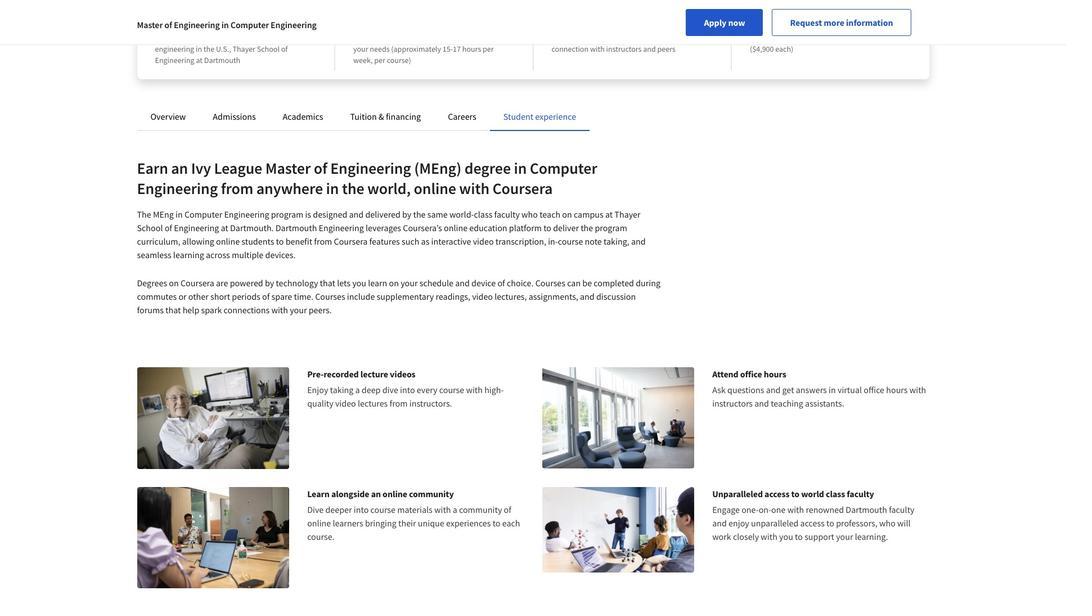 Task type: locate. For each thing, give the bounding box(es) containing it.
apply
[[704, 17, 727, 28]]

1 vertical spatial earn
[[137, 158, 168, 178]]

from inside pre-recorded lecture videos enjoy taking a deep dive into every course with high- quality video lectures from instructors.
[[390, 398, 408, 409]]

1 vertical spatial you
[[352, 277, 366, 289]]

class inside unparalleled access to world class faculty engage one-on-one with renowned dartmouth faculty and enjoy unparalleled access to professors, who will work closely with you to support your learning.
[[826, 488, 845, 499]]

online up same
[[414, 178, 456, 199]]

1 horizontal spatial computer
[[231, 19, 269, 30]]

0 vertical spatial access
[[765, 488, 790, 499]]

that left lets
[[320, 277, 335, 289]]

designed
[[313, 209, 347, 220]]

into up learners
[[354, 504, 369, 515]]

0 vertical spatial degree
[[246, 17, 279, 31]]

an for earn an ivy league degree from one of the first professional schools of engineering in the u.s., thayer school of engineering at dartmouth
[[179, 17, 191, 31]]

access up on-
[[765, 488, 790, 499]]

to up devices.
[[276, 236, 284, 247]]

the up coursera's
[[413, 209, 426, 220]]

and up readings, on the left
[[455, 277, 470, 289]]

0 vertical spatial who
[[522, 209, 538, 220]]

learning.
[[855, 531, 888, 542]]

(approximately
[[391, 44, 441, 54]]

earn up the
[[137, 158, 168, 178]]

of up each
[[504, 504, 511, 515]]

per left "term"
[[859, 33, 870, 43]]

dartmouth up professors,
[[846, 504, 887, 515]]

instructors inside the attend office hours ask questions and get answers in virtual office hours with instructors and teaching assistants.
[[712, 398, 753, 409]]

1 vertical spatial course
[[439, 384, 464, 396]]

degree right (meng) at the left of page
[[465, 158, 511, 178]]

class
[[474, 209, 493, 220], [826, 488, 845, 499]]

course inside learn alongside an online community dive deeper into course materials with a community of online learners bringing their unique experiences to each course.
[[371, 504, 396, 515]]

schools
[[265, 33, 290, 43]]

courses up peers.
[[315, 291, 345, 302]]

coursera up the other
[[181, 277, 214, 289]]

support
[[805, 531, 834, 542]]

one up unparalleled
[[772, 504, 786, 515]]

earn up from
[[155, 17, 177, 31]]

choice.
[[507, 277, 534, 289]]

1 vertical spatial that
[[320, 277, 335, 289]]

online up materials
[[383, 488, 407, 499]]

by up coursera's
[[402, 209, 412, 220]]

2 vertical spatial video
[[335, 398, 356, 409]]

0 vertical spatial instructors
[[606, 44, 642, 54]]

and left get
[[766, 384, 781, 396]]

course down deliver
[[558, 236, 583, 247]]

a left deep
[[355, 384, 360, 396]]

school down schools
[[257, 44, 280, 54]]

engineering
[[174, 19, 220, 30], [271, 19, 317, 30], [155, 55, 194, 65], [330, 158, 411, 178], [137, 178, 218, 199], [224, 209, 269, 220], [174, 222, 219, 234], [319, 222, 364, 234]]

1 vertical spatial per
[[483, 44, 494, 54]]

student
[[504, 111, 533, 122]]

1 vertical spatial into
[[354, 504, 369, 515]]

engineering up 'dartmouth.'
[[224, 209, 269, 220]]

earn inside earn an ivy league degree from one of the first professional schools of engineering in the u.s., thayer school of engineering at dartmouth
[[155, 17, 177, 31]]

computer up teach
[[530, 158, 597, 178]]

ivy inside earn an ivy league degree from one of the first professional schools of engineering in the u.s., thayer school of engineering at dartmouth
[[194, 17, 208, 31]]

course
[[558, 236, 583, 247], [439, 384, 464, 396], [371, 504, 396, 515]]

0 vertical spatial program
[[399, 33, 428, 43]]

league up first
[[210, 17, 244, 31]]

hands-
[[603, 33, 626, 43]]

2 vertical spatial computer
[[185, 209, 222, 220]]

thayer inside earn an ivy league degree from one of the first professional schools of engineering in the u.s., thayer school of engineering at dartmouth
[[233, 44, 255, 54]]

videos
[[390, 369, 416, 380]]

1 vertical spatial schedule
[[420, 277, 454, 289]]

an
[[179, 17, 191, 31], [171, 158, 188, 178], [371, 488, 381, 499]]

league for master
[[214, 158, 262, 178]]

the
[[196, 33, 207, 43], [387, 33, 398, 43], [439, 33, 450, 43], [204, 44, 214, 54], [342, 178, 364, 199], [413, 209, 426, 220], [581, 222, 593, 234]]

now
[[728, 17, 745, 28]]

0 horizontal spatial at
[[196, 55, 203, 65]]

league
[[210, 17, 244, 31], [214, 158, 262, 178]]

peers
[[658, 44, 676, 54]]

high-
[[485, 384, 504, 396]]

one up engineering
[[174, 33, 186, 43]]

online
[[414, 178, 456, 199], [444, 222, 468, 234], [216, 236, 240, 247], [383, 488, 407, 499], [307, 517, 331, 529]]

office up questions
[[740, 369, 762, 380]]

1 vertical spatial courses
[[315, 291, 345, 302]]

2 vertical spatial dartmouth
[[846, 504, 887, 515]]

an inside earn an ivy league master of engineering (meng) degree in computer engineering from anywhere in the world, online with coursera
[[171, 158, 188, 178]]

0 vertical spatial computer
[[231, 19, 269, 30]]

0 vertical spatial into
[[400, 384, 415, 396]]

professors,
[[836, 517, 878, 529]]

courses up assignments,
[[536, 277, 566, 289]]

1 vertical spatial degree
[[465, 158, 511, 178]]

0 vertical spatial at
[[196, 55, 203, 65]]

dartmouth
[[204, 55, 240, 65], [276, 222, 317, 234], [846, 504, 887, 515]]

academics link
[[283, 111, 323, 122]]

0 vertical spatial master
[[137, 19, 163, 30]]

1 vertical spatial coursera
[[334, 236, 368, 247]]

0 horizontal spatial office
[[740, 369, 762, 380]]

0 vertical spatial hours
[[462, 44, 481, 54]]

get
[[782, 384, 794, 396]]

thayer
[[233, 44, 255, 54], [615, 209, 641, 220]]

seamless
[[137, 249, 171, 261]]

0 horizontal spatial computer
[[185, 209, 222, 220]]

of up the designed
[[314, 158, 327, 178]]

experience
[[535, 111, 576, 122]]

engineering up schools
[[271, 19, 317, 30]]

0 vertical spatial one
[[174, 33, 186, 43]]

0 vertical spatial you
[[817, 33, 829, 43]]

in inside earn an ivy league degree from one of the first professional schools of engineering in the u.s., thayer school of engineering at dartmouth
[[196, 44, 202, 54]]

schedule up readings, on the left
[[420, 277, 454, 289]]

0 horizontal spatial faculty
[[494, 209, 520, 220]]

forums
[[137, 304, 164, 316]]

of inside the meng in computer engineering program is designed and delivered by the same world-class faculty who teach on campus at thayer school of engineering at dartmouth. dartmouth engineering leverages coursera's online education platform to deliver the program curriculum, allowing online students to benefit from coursera features such as interactive video transcription, in-course note taking, and seamless learning across multiple devices.
[[165, 222, 172, 234]]

your
[[353, 44, 368, 54], [401, 277, 418, 289], [290, 304, 307, 316], [836, 531, 853, 542]]

computer up allowing
[[185, 209, 222, 220]]

on inside lecture videos, hands-on projects, and connection with instructors and peers
[[626, 33, 634, 43]]

an inside earn an ivy league degree from one of the first professional schools of engineering in the u.s., thayer school of engineering at dartmouth
[[179, 17, 191, 31]]

schedule
[[452, 33, 482, 43], [420, 277, 454, 289]]

video inside the meng in computer engineering program is designed and delivered by the same world-class faculty who teach on campus at thayer school of engineering at dartmouth. dartmouth engineering leverages coursera's online education platform to deliver the program curriculum, allowing online students to benefit from coursera features such as interactive video transcription, in-course note taking, and seamless learning across multiple devices.
[[473, 236, 494, 247]]

a up experiences
[[453, 504, 457, 515]]

from inside earn an ivy league master of engineering (meng) degree in computer engineering from anywhere in the world, online with coursera
[[221, 178, 253, 199]]

by up spare
[[265, 277, 274, 289]]

degree inside earn an ivy league degree from one of the first professional schools of engineering in the u.s., thayer school of engineering at dartmouth
[[246, 17, 279, 31]]

a inside learn alongside an online community dive deeper into course materials with a community of online learners bringing their unique experiences to each course.
[[453, 504, 457, 515]]

2 vertical spatial faculty
[[889, 504, 915, 515]]

from
[[221, 178, 253, 199], [314, 236, 332, 247], [390, 398, 408, 409]]

request
[[790, 17, 822, 28]]

course right every
[[439, 384, 464, 396]]

school down the
[[137, 222, 163, 234]]

courses
[[536, 277, 566, 289], [315, 291, 345, 302]]

1 vertical spatial program
[[271, 209, 303, 220]]

league inside earn an ivy league master of engineering (meng) degree in computer engineering from anywhere in the world, online with coursera
[[214, 158, 262, 178]]

0 vertical spatial by
[[402, 209, 412, 220]]

ivy inside earn an ivy league master of engineering (meng) degree in computer engineering from anywhere in the world, online with coursera
[[191, 158, 211, 178]]

hours right 17
[[462, 44, 481, 54]]

request more information button
[[772, 9, 911, 36]]

per down needs
[[374, 55, 385, 65]]

by inside the meng in computer engineering program is designed and delivered by the same world-class faculty who teach on campus at thayer school of engineering at dartmouth. dartmouth engineering leverages coursera's online education platform to deliver the program curriculum, allowing online students to benefit from coursera features such as interactive video transcription, in-course note taking, and seamless learning across multiple devices.
[[402, 209, 412, 220]]

earn for earn an ivy league degree from one of the first professional schools of engineering in the u.s., thayer school of engineering at dartmouth
[[155, 17, 177, 31]]

world
[[801, 488, 824, 499]]

0 vertical spatial course
[[558, 236, 583, 247]]

degrees on coursera are powered by technology that lets you learn on your schedule and device of choice. courses can be completed during commutes or other short periods of spare time. courses include supplementary readings, video lectures, assignments, and discussion forums that help spark connections with your peers.
[[137, 277, 661, 316]]

1 vertical spatial one
[[772, 504, 786, 515]]

technology
[[276, 277, 318, 289]]

teach
[[540, 209, 561, 220]]

1 horizontal spatial class
[[826, 488, 845, 499]]

academics
[[283, 111, 323, 122]]

on left projects, at the top
[[626, 33, 634, 43]]

connections
[[224, 304, 270, 316]]

on
[[429, 33, 438, 43], [626, 33, 634, 43], [562, 209, 572, 220], [169, 277, 179, 289], [389, 277, 399, 289]]

1 vertical spatial who
[[880, 517, 896, 529]]

with inside earn an ivy league master of engineering (meng) degree in computer engineering from anywhere in the world, online with coursera
[[459, 178, 490, 199]]

1 horizontal spatial hours
[[764, 369, 786, 380]]

2 vertical spatial at
[[221, 222, 228, 234]]

each)
[[776, 44, 794, 54]]

0 horizontal spatial community
[[409, 488, 454, 499]]

dartmouth up 'benefit'
[[276, 222, 317, 234]]

the inside earn an ivy league master of engineering (meng) degree in computer engineering from anywhere in the world, online with coursera
[[342, 178, 364, 199]]

in inside the meng in computer engineering program is designed and delivered by the same world-class faculty who teach on campus at thayer school of engineering at dartmouth. dartmouth engineering leverages coursera's online education platform to deliver the program curriculum, allowing online students to benefit from coursera features such as interactive video transcription, in-course note taking, and seamless learning across multiple devices.
[[176, 209, 183, 220]]

who up 'platform'
[[522, 209, 538, 220]]

engage
[[712, 504, 740, 515]]

coursera's
[[403, 222, 442, 234]]

1 vertical spatial computer
[[530, 158, 597, 178]]

into down videos
[[400, 384, 415, 396]]

alongside
[[331, 488, 369, 499]]

the down first
[[204, 44, 214, 54]]

2 vertical spatial that
[[165, 304, 181, 316]]

of inside earn an ivy league master of engineering (meng) degree in computer engineering from anywhere in the world, online with coursera
[[314, 158, 327, 178]]

that inside complete the program on the schedule that suits your needs (approximately 15-17 hours per week, per course)
[[483, 33, 497, 43]]

from up 'dartmouth.'
[[221, 178, 253, 199]]

school inside the meng in computer engineering program is designed and delivered by the same world-class faculty who teach on campus at thayer school of engineering at dartmouth. dartmouth engineering leverages coursera's online education platform to deliver the program curriculum, allowing online students to benefit from coursera features such as interactive video transcription, in-course note taking, and seamless learning across multiple devices.
[[137, 222, 163, 234]]

earn for earn an ivy league master of engineering (meng) degree in computer engineering from anywhere in the world, online with coursera
[[137, 158, 168, 178]]

1 horizontal spatial courses
[[536, 277, 566, 289]]

1 horizontal spatial program
[[399, 33, 428, 43]]

hours
[[462, 44, 481, 54], [764, 369, 786, 380], [886, 384, 908, 396]]

1 horizontal spatial one
[[772, 504, 786, 515]]

instructors
[[606, 44, 642, 54], [712, 398, 753, 409]]

1 vertical spatial thayer
[[615, 209, 641, 220]]

0 vertical spatial schedule
[[452, 33, 482, 43]]

who inside unparalleled access to world class faculty engage one-on-one with renowned dartmouth faculty and enjoy unparalleled access to professors, who will work closely with you to support your learning.
[[880, 517, 896, 529]]

1 horizontal spatial instructors
[[712, 398, 753, 409]]

0 horizontal spatial school
[[137, 222, 163, 234]]

program inside complete the program on the schedule that suits your needs (approximately 15-17 hours per week, per course)
[[399, 33, 428, 43]]

master inside earn an ivy league master of engineering (meng) degree in computer engineering from anywhere in the world, online with coursera
[[265, 158, 311, 178]]

you down cost
[[817, 33, 829, 43]]

in up assistants.
[[829, 384, 836, 396]]

0 horizontal spatial dartmouth
[[204, 55, 240, 65]]

1 vertical spatial community
[[459, 504, 502, 515]]

thayer up taking,
[[615, 209, 641, 220]]

that down or
[[165, 304, 181, 316]]

for
[[779, 33, 789, 43]]

1 horizontal spatial master
[[265, 158, 311, 178]]

0 vertical spatial thayer
[[233, 44, 255, 54]]

benefit
[[286, 236, 312, 247]]

1 vertical spatial hours
[[764, 369, 786, 380]]

2 horizontal spatial dartmouth
[[846, 504, 887, 515]]

2 horizontal spatial per
[[859, 33, 870, 43]]

1 vertical spatial class
[[826, 488, 845, 499]]

0 horizontal spatial into
[[354, 504, 369, 515]]

complete
[[353, 33, 385, 43]]

1 horizontal spatial office
[[864, 384, 885, 396]]

engineering down engineering
[[155, 55, 194, 65]]

1 horizontal spatial a
[[453, 504, 457, 515]]

with inside lecture videos, hands-on projects, and connection with instructors and peers
[[590, 44, 605, 54]]

1 vertical spatial master
[[265, 158, 311, 178]]

ivy for engineering
[[194, 17, 208, 31]]

2 horizontal spatial faculty
[[889, 504, 915, 515]]

faculty up will
[[889, 504, 915, 515]]

spare
[[272, 291, 292, 302]]

at inside earn an ivy league degree from one of the first professional schools of engineering in the u.s., thayer school of engineering at dartmouth
[[196, 55, 203, 65]]

you inside unparalleled access to world class faculty engage one-on-one with renowned dartmouth faculty and enjoy unparalleled access to professors, who will work closely with you to support your learning.
[[779, 531, 793, 542]]

community up materials
[[409, 488, 454, 499]]

1 vertical spatial dartmouth
[[276, 222, 317, 234]]

devices.
[[265, 249, 296, 261]]

0 horizontal spatial courses
[[315, 291, 345, 302]]

on up deliver
[[562, 209, 572, 220]]

2 horizontal spatial coursera
[[493, 178, 553, 199]]

per inside $44,100 total cost pay only for courses you enroll in per term ($4,900 each)
[[859, 33, 870, 43]]

0 vertical spatial faculty
[[494, 209, 520, 220]]

completed
[[594, 277, 634, 289]]

lecture videos, hands-on projects, and connection with instructors and peers
[[552, 33, 679, 54]]

can
[[567, 277, 581, 289]]

other
[[188, 291, 209, 302]]

1 vertical spatial video
[[472, 291, 493, 302]]

0 horizontal spatial degree
[[246, 17, 279, 31]]

0 vertical spatial from
[[221, 178, 253, 199]]

the left first
[[196, 33, 207, 43]]

2 vertical spatial coursera
[[181, 277, 214, 289]]

from down the dive
[[390, 398, 408, 409]]

an right alongside
[[371, 488, 381, 499]]

in right engineering
[[196, 44, 202, 54]]

video down education
[[473, 236, 494, 247]]

who left will
[[880, 517, 896, 529]]

1 vertical spatial from
[[314, 236, 332, 247]]

each
[[502, 517, 520, 529]]

needs
[[370, 44, 390, 54]]

0 horizontal spatial one
[[174, 33, 186, 43]]

computer up professional
[[231, 19, 269, 30]]

tuition & financing
[[350, 111, 421, 122]]

in-
[[548, 236, 558, 247]]

league inside earn an ivy league degree from one of the first professional schools of engineering in the u.s., thayer school of engineering at dartmouth
[[210, 17, 244, 31]]

earn inside earn an ivy league master of engineering (meng) degree in computer engineering from anywhere in the world, online with coursera
[[137, 158, 168, 178]]

and inside unparalleled access to world class faculty engage one-on-one with renowned dartmouth faculty and enjoy unparalleled access to professors, who will work closely with you to support your learning.
[[712, 517, 727, 529]]

1 horizontal spatial who
[[880, 517, 896, 529]]

0 vertical spatial a
[[355, 384, 360, 396]]

schedule inside degrees on coursera are powered by technology that lets you learn on your schedule and device of choice. courses can be completed during commutes or other short periods of spare time. courses include supplementary readings, video lectures, assignments, and discussion forums that help spark connections with your peers.
[[420, 277, 454, 289]]

courses
[[790, 33, 815, 43]]

attend
[[712, 369, 739, 380]]

on inside the meng in computer engineering program is designed and delivered by the same world-class faculty who teach on campus at thayer school of engineering at dartmouth. dartmouth engineering leverages coursera's online education platform to deliver the program curriculum, allowing online students to benefit from coursera features such as interactive video transcription, in-course note taking, and seamless learning across multiple devices.
[[562, 209, 572, 220]]

2 vertical spatial course
[[371, 504, 396, 515]]

0 vertical spatial ivy
[[194, 17, 208, 31]]

ivy for anywhere
[[191, 158, 211, 178]]

2 vertical spatial an
[[371, 488, 381, 499]]

with inside degrees on coursera are powered by technology that lets you learn on your schedule and device of choice. courses can be completed during commutes or other short periods of spare time. courses include supplementary readings, video lectures, assignments, and discussion forums that help spark connections with your peers.
[[271, 304, 288, 316]]

device
[[472, 277, 496, 289]]

0 vertical spatial community
[[409, 488, 454, 499]]

0 horizontal spatial that
[[165, 304, 181, 316]]

1 horizontal spatial you
[[779, 531, 793, 542]]

an up meng
[[171, 158, 188, 178]]

in up professional
[[222, 19, 229, 30]]

hours up get
[[764, 369, 786, 380]]

0 vertical spatial per
[[859, 33, 870, 43]]

0 vertical spatial league
[[210, 17, 244, 31]]

your down professors,
[[836, 531, 853, 542]]

1 vertical spatial ivy
[[191, 158, 211, 178]]

in right meng
[[176, 209, 183, 220]]

unique
[[418, 517, 444, 529]]

attend office hours ask questions and get answers in virtual office hours with instructors and teaching assistants.
[[712, 369, 926, 409]]

master up from
[[137, 19, 163, 30]]

office right virtual on the right bottom of the page
[[864, 384, 885, 396]]

across
[[206, 249, 230, 261]]

1 vertical spatial by
[[265, 277, 274, 289]]

0 horizontal spatial coursera
[[181, 277, 214, 289]]

0 horizontal spatial by
[[265, 277, 274, 289]]

community up experiences
[[459, 504, 502, 515]]

1 horizontal spatial faculty
[[847, 488, 874, 499]]

engineering down the designed
[[319, 222, 364, 234]]

faculty up 'platform'
[[494, 209, 520, 220]]

league down admissions
[[214, 158, 262, 178]]

engineering up the delivered
[[330, 158, 411, 178]]

the up 15-
[[439, 33, 450, 43]]

dartmouth inside the meng in computer engineering program is designed and delivered by the same world-class faculty who teach on campus at thayer school of engineering at dartmouth. dartmouth engineering leverages coursera's online education platform to deliver the program curriculum, allowing online students to benefit from coursera features such as interactive video transcription, in-course note taking, and seamless learning across multiple devices.
[[276, 222, 317, 234]]

by inside degrees on coursera are powered by technology that lets you learn on your schedule and device of choice. courses can be completed during commutes or other short periods of spare time. courses include supplementary readings, video lectures, assignments, and discussion forums that help spark connections with your peers.
[[265, 277, 274, 289]]

the
[[137, 209, 151, 220]]

class up renowned on the bottom right of page
[[826, 488, 845, 499]]

financing
[[386, 111, 421, 122]]

that left suits
[[483, 33, 497, 43]]

master
[[137, 19, 163, 30], [265, 158, 311, 178]]

dartmouth down u.s.,
[[204, 55, 240, 65]]

to down teach
[[544, 222, 551, 234]]

1 vertical spatial league
[[214, 158, 262, 178]]

$44,100 total cost pay only for courses you enroll in per term ($4,900 each)
[[750, 17, 888, 54]]

1 horizontal spatial that
[[320, 277, 335, 289]]

access up the support
[[801, 517, 825, 529]]

to left each
[[493, 517, 501, 529]]

degree up schools
[[246, 17, 279, 31]]

the up the designed
[[342, 178, 364, 199]]

engineering up allowing
[[174, 222, 219, 234]]

on up '(approximately'
[[429, 33, 438, 43]]

video
[[473, 236, 494, 247], [472, 291, 493, 302], [335, 398, 356, 409]]

instructors down hands-
[[606, 44, 642, 54]]

schedule up 17
[[452, 33, 482, 43]]

of up lectures, at the left of the page
[[498, 277, 505, 289]]

engineering up meng
[[137, 178, 218, 199]]

an for earn an ivy league master of engineering (meng) degree in computer engineering from anywhere in the world, online with coursera
[[171, 158, 188, 178]]

assistants.
[[805, 398, 844, 409]]

to down renowned on the bottom right of page
[[827, 517, 834, 529]]

1 horizontal spatial thayer
[[615, 209, 641, 220]]

include
[[347, 291, 375, 302]]

2 horizontal spatial you
[[817, 33, 829, 43]]

0 vertical spatial an
[[179, 17, 191, 31]]



Task type: vqa. For each thing, say whether or not it's contained in the screenshot.
who in UNPARALLELED ACCESS TO WORLD CLASS FACULTY ENGAGE ONE-ON-ONE WITH RENOWNED DARTMOUTH FACULTY AND ENJOY UNPARALLELED ACCESS TO PROFESSORS, WHO WILL WORK CLOSELY WITH YOU TO SUPPORT YOUR LEARNING.
yes



Task type: describe. For each thing, give the bounding box(es) containing it.
enroll
[[831, 33, 850, 43]]

supplementary
[[377, 291, 434, 302]]

you inside $44,100 total cost pay only for courses you enroll in per term ($4,900 each)
[[817, 33, 829, 43]]

to left the support
[[795, 531, 803, 542]]

your down time.
[[290, 304, 307, 316]]

online inside earn an ivy league master of engineering (meng) degree in computer engineering from anywhere in the world, online with coursera
[[414, 178, 456, 199]]

degrees
[[137, 277, 167, 289]]

interactive
[[431, 236, 471, 247]]

dartmouth.
[[230, 222, 274, 234]]

from inside the meng in computer engineering program is designed and delivered by the same world-class faculty who teach on campus at thayer school of engineering at dartmouth. dartmouth engineering leverages coursera's online education platform to deliver the program curriculum, allowing online students to benefit from coursera features such as interactive video transcription, in-course note taking, and seamless learning across multiple devices.
[[314, 236, 332, 247]]

more
[[824, 17, 845, 28]]

1 vertical spatial faculty
[[847, 488, 874, 499]]

connection
[[552, 44, 589, 54]]

powered
[[230, 277, 263, 289]]

0 horizontal spatial access
[[765, 488, 790, 499]]

tuition
[[350, 111, 377, 122]]

into inside learn alongside an online community dive deeper into course materials with a community of online learners bringing their unique experiences to each course.
[[354, 504, 369, 515]]

dartmouth inside earn an ivy league degree from one of the first professional schools of engineering in the u.s., thayer school of engineering at dartmouth
[[204, 55, 240, 65]]

enjoy
[[729, 517, 749, 529]]

hours inside complete the program on the schedule that suits your needs (approximately 15-17 hours per week, per course)
[[462, 44, 481, 54]]

online up across
[[216, 236, 240, 247]]

with inside pre-recorded lecture videos enjoy taking a deep dive into every course with high- quality video lectures from instructors.
[[466, 384, 483, 396]]

one-
[[742, 504, 759, 515]]

course)
[[387, 55, 411, 65]]

in down student
[[514, 158, 527, 178]]

and up peers
[[666, 33, 679, 43]]

coursera inside earn an ivy league master of engineering (meng) degree in computer engineering from anywhere in the world, online with coursera
[[493, 178, 553, 199]]

0 vertical spatial office
[[740, 369, 762, 380]]

careers
[[448, 111, 477, 122]]

engineering
[[155, 44, 194, 54]]

a inside pre-recorded lecture videos enjoy taking a deep dive into every course with high- quality video lectures from instructors.
[[355, 384, 360, 396]]

and down be at the right of page
[[580, 291, 595, 302]]

0 horizontal spatial master
[[137, 19, 163, 30]]

learning
[[173, 249, 204, 261]]

dive
[[307, 504, 324, 515]]

learn
[[307, 488, 330, 499]]

discussion
[[596, 291, 636, 302]]

computer inside earn an ivy league master of engineering (meng) degree in computer engineering from anywhere in the world, online with coursera
[[530, 158, 597, 178]]

and down questions
[[755, 398, 769, 409]]

unparalleled access to world class faculty engage one-on-one with renowned dartmouth faculty and enjoy unparalleled access to professors, who will work closely with you to support your learning.
[[712, 488, 915, 542]]

into inside pre-recorded lecture videos enjoy taking a deep dive into every course with high- quality video lectures from instructors.
[[400, 384, 415, 396]]

deep
[[362, 384, 381, 396]]

course.
[[307, 531, 335, 542]]

from
[[155, 33, 172, 43]]

degree inside earn an ivy league master of engineering (meng) degree in computer engineering from anywhere in the world, online with coursera
[[465, 158, 511, 178]]

of down schools
[[281, 44, 288, 54]]

in up the designed
[[326, 178, 339, 199]]

your inside complete the program on the schedule that suits your needs (approximately 15-17 hours per week, per course)
[[353, 44, 368, 54]]

on up or
[[169, 277, 179, 289]]

thayer inside the meng in computer engineering program is designed and delivered by the same world-class faculty who teach on campus at thayer school of engineering at dartmouth. dartmouth engineering leverages coursera's online education platform to deliver the program curriculum, allowing online students to benefit from coursera features such as interactive video transcription, in-course note taking, and seamless learning across multiple devices.
[[615, 209, 641, 220]]

curriculum,
[[137, 236, 180, 247]]

in inside the attend office hours ask questions and get answers in virtual office hours with instructors and teaching assistants.
[[829, 384, 836, 396]]

pre-recorded lecture videos enjoy taking a deep dive into every course with high- quality video lectures from instructors.
[[307, 369, 504, 409]]

learn
[[368, 277, 387, 289]]

materials
[[397, 504, 433, 515]]

with inside the attend office hours ask questions and get answers in virtual office hours with instructors and teaching assistants.
[[910, 384, 926, 396]]

your inside unparalleled access to world class faculty engage one-on-one with renowned dartmouth faculty and enjoy unparalleled access to professors, who will work closely with you to support your learning.
[[836, 531, 853, 542]]

admissions link
[[213, 111, 256, 122]]

or
[[179, 291, 187, 302]]

online up "course."
[[307, 517, 331, 529]]

taking
[[330, 384, 354, 396]]

platform
[[509, 222, 542, 234]]

school inside earn an ivy league degree from one of the first professional schools of engineering in the u.s., thayer school of engineering at dartmouth
[[257, 44, 280, 54]]

0 vertical spatial courses
[[536, 277, 566, 289]]

earn an ivy league degree from one of the first professional schools of engineering in the u.s., thayer school of engineering at dartmouth
[[155, 17, 298, 65]]

video inside degrees on coursera are powered by technology that lets you learn on your schedule and device of choice. courses can be completed during commutes or other short periods of spare time. courses include supplementary readings, video lectures, assignments, and discussion forums that help spark connections with your peers.
[[472, 291, 493, 302]]

assignments,
[[529, 291, 578, 302]]

renowned
[[806, 504, 844, 515]]

17
[[453, 44, 461, 54]]

careers link
[[448, 111, 477, 122]]

features
[[369, 236, 400, 247]]

same
[[428, 209, 448, 220]]

apply now
[[704, 17, 745, 28]]

students
[[242, 236, 274, 247]]

deliver
[[553, 222, 579, 234]]

will
[[898, 517, 911, 529]]

earn an ivy league master of engineering (meng) degree in computer engineering from anywhere in the world, online with coursera
[[137, 158, 597, 199]]

closely
[[733, 531, 759, 542]]

1 horizontal spatial at
[[221, 222, 228, 234]]

(meng)
[[414, 158, 462, 178]]

time.
[[294, 291, 313, 302]]

on inside complete the program on the schedule that suits your needs (approximately 15-17 hours per week, per course)
[[429, 33, 438, 43]]

of up engineering
[[188, 33, 194, 43]]

are
[[216, 277, 228, 289]]

coursera inside degrees on coursera are powered by technology that lets you learn on your schedule and device of choice. courses can be completed during commutes or other short periods of spare time. courses include supplementary readings, video lectures, assignments, and discussion forums that help spark connections with your peers.
[[181, 277, 214, 289]]

to inside learn alongside an online community dive deeper into course materials with a community of online learners bringing their unique experiences to each course.
[[493, 517, 501, 529]]

allowing
[[182, 236, 214, 247]]

u.s.,
[[216, 44, 231, 54]]

tuition & financing link
[[350, 111, 421, 122]]

schedule inside complete the program on the schedule that suits your needs (approximately 15-17 hours per week, per course)
[[452, 33, 482, 43]]

work
[[712, 531, 731, 542]]

world-
[[450, 209, 474, 220]]

2 vertical spatial hours
[[886, 384, 908, 396]]

total
[[790, 17, 812, 31]]

engineering up first
[[174, 19, 220, 30]]

1 horizontal spatial per
[[483, 44, 494, 54]]

league for degree
[[210, 17, 244, 31]]

2 vertical spatial program
[[595, 222, 627, 234]]

admissions
[[213, 111, 256, 122]]

spark
[[201, 304, 222, 316]]

recorded
[[324, 369, 359, 380]]

on-
[[759, 504, 772, 515]]

computer inside the meng in computer engineering program is designed and delivered by the same world-class faculty who teach on campus at thayer school of engineering at dartmouth. dartmouth engineering leverages coursera's online education platform to deliver the program curriculum, allowing online students to benefit from coursera features such as interactive video transcription, in-course note taking, and seamless learning across multiple devices.
[[185, 209, 222, 220]]

video inside pre-recorded lecture videos enjoy taking a deep dive into every course with high- quality video lectures from instructors.
[[335, 398, 356, 409]]

professional
[[223, 33, 263, 43]]

unparalleled
[[712, 488, 763, 499]]

of left spare
[[262, 291, 270, 302]]

online up 'interactive'
[[444, 222, 468, 234]]

0 horizontal spatial program
[[271, 209, 303, 220]]

answers
[[796, 384, 827, 396]]

unparalleled
[[751, 517, 799, 529]]

1 vertical spatial at
[[605, 209, 613, 220]]

leverages
[[366, 222, 401, 234]]

the up needs
[[387, 33, 398, 43]]

course inside pre-recorded lecture videos enjoy taking a deep dive into every course with high- quality video lectures from instructors.
[[439, 384, 464, 396]]

transcription,
[[496, 236, 546, 247]]

dartmouth inside unparalleled access to world class faculty engage one-on-one with renowned dartmouth faculty and enjoy unparalleled access to professors, who will work closely with you to support your learning.
[[846, 504, 887, 515]]

student experience
[[504, 111, 576, 122]]

ask
[[712, 384, 726, 396]]

an inside learn alongside an online community dive deeper into course materials with a community of online learners bringing their unique experiences to each course.
[[371, 488, 381, 499]]

class inside the meng in computer engineering program is designed and delivered by the same world-class faculty who teach on campus at thayer school of engineering at dartmouth. dartmouth engineering leverages coursera's online education platform to deliver the program curriculum, allowing online students to benefit from coursera features such as interactive video transcription, in-course note taking, and seamless learning across multiple devices.
[[474, 209, 493, 220]]

1 vertical spatial access
[[801, 517, 825, 529]]

lecture
[[552, 33, 576, 43]]

with inside learn alongside an online community dive deeper into course materials with a community of online learners bringing their unique experiences to each course.
[[434, 504, 451, 515]]

deeper
[[326, 504, 352, 515]]

their
[[398, 517, 416, 529]]

commutes
[[137, 291, 177, 302]]

periods
[[232, 291, 260, 302]]

lectures,
[[495, 291, 527, 302]]

2 vertical spatial per
[[374, 55, 385, 65]]

apply now button
[[686, 9, 763, 36]]

your up supplementary
[[401, 277, 418, 289]]

of right schools
[[291, 33, 298, 43]]

complete the program on the schedule that suits your needs (approximately 15-17 hours per week, per course)
[[353, 33, 514, 65]]

you inside degrees on coursera are powered by technology that lets you learn on your schedule and device of choice. courses can be completed during commutes or other short periods of spare time. courses include supplementary readings, video lectures, assignments, and discussion forums that help spark connections with your peers.
[[352, 277, 366, 289]]

1 vertical spatial office
[[864, 384, 885, 396]]

faculty inside the meng in computer engineering program is designed and delivered by the same world-class faculty who teach on campus at thayer school of engineering at dartmouth. dartmouth engineering leverages coursera's online education platform to deliver the program curriculum, allowing online students to benefit from coursera features such as interactive video transcription, in-course note taking, and seamless learning across multiple devices.
[[494, 209, 520, 220]]

one inside earn an ivy league degree from one of the first professional schools of engineering in the u.s., thayer school of engineering at dartmouth
[[174, 33, 186, 43]]

of up from
[[165, 19, 172, 30]]

coursera inside the meng in computer engineering program is designed and delivered by the same world-class faculty who teach on campus at thayer school of engineering at dartmouth. dartmouth engineering leverages coursera's online education platform to deliver the program curriculum, allowing online students to benefit from coursera features such as interactive video transcription, in-course note taking, and seamless learning across multiple devices.
[[334, 236, 368, 247]]

lets
[[337, 277, 351, 289]]

and right the designed
[[349, 209, 364, 220]]

questions
[[728, 384, 764, 396]]

world,
[[367, 178, 411, 199]]

delivered
[[365, 209, 401, 220]]

of inside learn alongside an online community dive deeper into course materials with a community of online learners bringing their unique experiences to each course.
[[504, 504, 511, 515]]

and right taking,
[[631, 236, 646, 247]]

and down projects, at the top
[[643, 44, 656, 54]]

one inside unparalleled access to world class faculty engage one-on-one with renowned dartmouth faculty and enjoy unparalleled access to professors, who will work closely with you to support your learning.
[[772, 504, 786, 515]]

request more information
[[790, 17, 893, 28]]

cost
[[814, 17, 834, 31]]

to left world
[[791, 488, 800, 499]]

the down the campus
[[581, 222, 593, 234]]

overview
[[151, 111, 186, 122]]

engineering inside earn an ivy league degree from one of the first professional schools of engineering in the u.s., thayer school of engineering at dartmouth
[[155, 55, 194, 65]]

instructors inside lecture videos, hands-on projects, and connection with instructors and peers
[[606, 44, 642, 54]]

in inside $44,100 total cost pay only for courses you enroll in per term ($4,900 each)
[[851, 33, 858, 43]]

is
[[305, 209, 311, 220]]

course inside the meng in computer engineering program is designed and delivered by the same world-class faculty who teach on campus at thayer school of engineering at dartmouth. dartmouth engineering leverages coursera's online education platform to deliver the program curriculum, allowing online students to benefit from coursera features such as interactive video transcription, in-course note taking, and seamless learning across multiple devices.
[[558, 236, 583, 247]]

note
[[585, 236, 602, 247]]

on right learn
[[389, 277, 399, 289]]

who inside the meng in computer engineering program is designed and delivered by the same world-class faculty who teach on campus at thayer school of engineering at dartmouth. dartmouth engineering leverages coursera's online education platform to deliver the program curriculum, allowing online students to benefit from coursera features such as interactive video transcription, in-course note taking, and seamless learning across multiple devices.
[[522, 209, 538, 220]]



